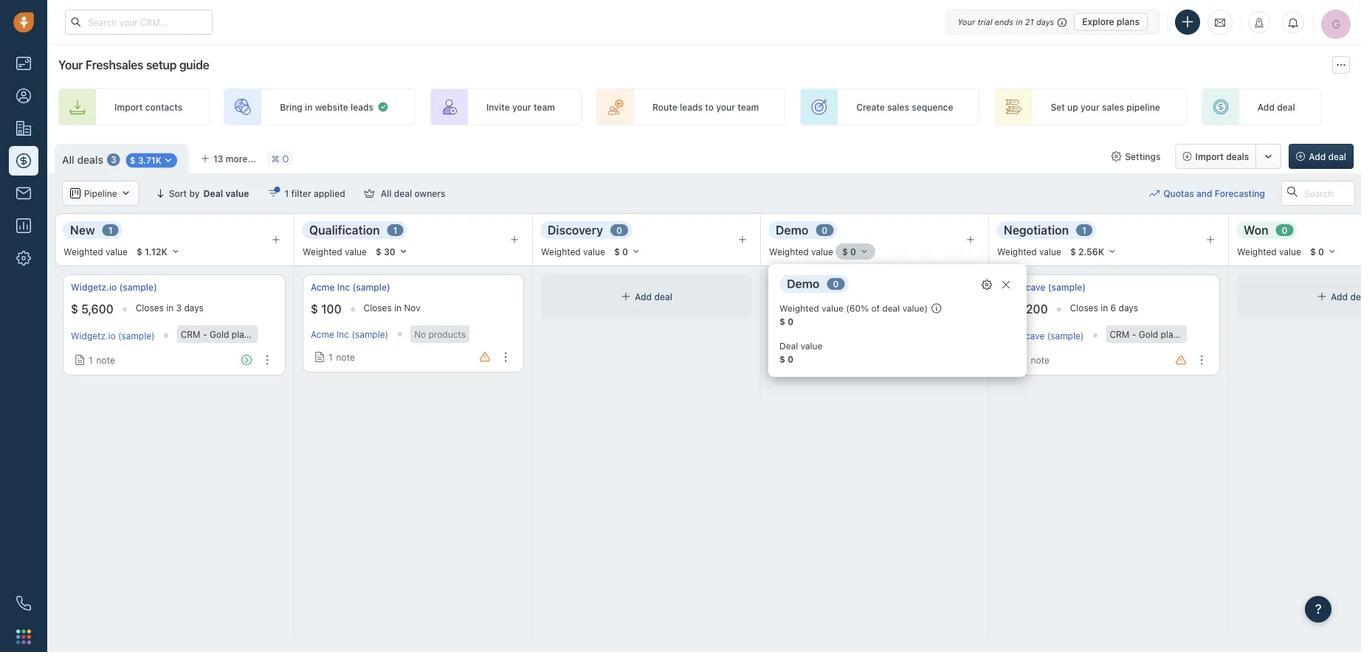 Task type: locate. For each thing, give the bounding box(es) containing it.
1 vertical spatial acme inc (sample)
[[311, 329, 389, 340]]

techcave (sample) link down the "3,200"
[[1006, 331, 1084, 341]]

in
[[1016, 17, 1023, 27], [305, 102, 313, 112], [166, 303, 174, 313], [394, 303, 402, 313], [1101, 303, 1109, 313]]

0 horizontal spatial note
[[96, 355, 115, 366]]

1 weighted value from the left
[[64, 247, 128, 257]]

weighted for negotiation
[[998, 247, 1037, 257]]

1 gold from the left
[[210, 329, 229, 340]]

1 horizontal spatial monthly
[[1182, 329, 1215, 340]]

deals inside button
[[1227, 151, 1250, 162]]

widgetz.io (sample) down 5,600
[[71, 331, 155, 341]]

all
[[62, 154, 74, 166], [381, 188, 392, 199]]

note down 100
[[336, 352, 355, 363]]

1 vertical spatial add deal
[[1310, 151, 1347, 162]]

deals for all
[[77, 154, 103, 166]]

0 horizontal spatial team
[[534, 102, 555, 112]]

1 note down 5,600
[[89, 355, 115, 366]]

2 closes from the left
[[364, 303, 392, 313]]

weighted inside demo dialog
[[780, 304, 820, 314]]

techcave (sample) down the "3,200"
[[1006, 331, 1084, 341]]

0 horizontal spatial add deal
[[635, 292, 673, 302]]

sales left pipeline
[[1103, 102, 1125, 112]]

0 horizontal spatial closes
[[136, 303, 164, 313]]

0 horizontal spatial import
[[114, 102, 143, 112]]

0 horizontal spatial deal
[[203, 188, 223, 199]]

team right to
[[738, 102, 759, 112]]

1 team from the left
[[534, 102, 555, 112]]

crm for $ 5,600
[[181, 329, 201, 340]]

0 vertical spatial widgetz.io (sample) link
[[71, 281, 157, 294]]

1 horizontal spatial plan
[[1161, 329, 1179, 340]]

your right to
[[717, 102, 736, 112]]

acme
[[311, 282, 335, 293], [311, 329, 334, 340]]

1 horizontal spatial closes
[[364, 303, 392, 313]]

2 your from the left
[[717, 102, 736, 112]]

container_wx8msf4aqz5i3rn1 image inside '1 filter applied' 'button'
[[268, 188, 279, 199]]

container_wx8msf4aqz5i3rn1 image right applied
[[365, 188, 375, 199]]

0 vertical spatial widgetz.io
[[71, 282, 117, 293]]

$ inside button
[[137, 247, 142, 257]]

2 techcave from the top
[[1006, 331, 1045, 341]]

1 horizontal spatial crm - gold plan monthly (sample)
[[1110, 329, 1254, 340]]

sales inside create sales sequence link
[[888, 102, 910, 112]]

leads
[[351, 102, 374, 112], [680, 102, 703, 112]]

1 filter applied button
[[259, 181, 355, 206]]

3 inside 'all deals 3'
[[111, 155, 116, 165]]

note down the "3,200"
[[1031, 355, 1050, 366]]

1 note down 100
[[329, 352, 355, 363]]

crm down 6
[[1110, 329, 1130, 340]]

1 horizontal spatial 3
[[176, 303, 182, 313]]

phone element
[[9, 589, 38, 619]]

3 down $ 1.12k button
[[176, 303, 182, 313]]

0 vertical spatial acme
[[311, 282, 335, 293]]

3 for in
[[176, 303, 182, 313]]

3 for deals
[[111, 155, 116, 165]]

1 horizontal spatial deal
[[780, 341, 799, 352]]

1 down 100
[[329, 352, 333, 363]]

value for negotiation
[[1040, 247, 1062, 257]]

6 weighted value from the left
[[1238, 247, 1302, 257]]

13 more...
[[213, 154, 256, 164]]

3 closes from the left
[[1071, 303, 1099, 313]]

0 horizontal spatial -
[[203, 329, 207, 340]]

import inside button
[[1196, 151, 1224, 162]]

1 horizontal spatial note
[[336, 352, 355, 363]]

2 leads from the left
[[680, 102, 703, 112]]

$ 0 for discovery
[[614, 247, 628, 257]]

1 horizontal spatial crm
[[1110, 329, 1130, 340]]

leads left to
[[680, 102, 703, 112]]

0 vertical spatial import
[[114, 102, 143, 112]]

value for qualification
[[345, 247, 367, 257]]

container_wx8msf4aqz5i3rn1 image inside all deal owners button
[[365, 188, 375, 199]]

closes for $ 3,200
[[1071, 303, 1099, 313]]

6
[[1111, 303, 1117, 313]]

$ 0
[[614, 247, 628, 257], [843, 247, 857, 257], [1311, 247, 1325, 257], [780, 317, 794, 327]]

1 horizontal spatial team
[[738, 102, 759, 112]]

3.71k
[[138, 155, 162, 166]]

weighted value
[[64, 247, 128, 257], [303, 247, 367, 257], [541, 247, 606, 257], [770, 247, 834, 257], [998, 247, 1062, 257], [1238, 247, 1302, 257]]

in for new
[[166, 303, 174, 313]]

all deals link
[[62, 153, 103, 167]]

$ 30
[[376, 247, 396, 257]]

1 vertical spatial 3
[[176, 303, 182, 313]]

your right invite
[[512, 102, 532, 112]]

techcave (sample) up the "3,200"
[[1006, 282, 1086, 293]]

deal
[[203, 188, 223, 199], [780, 341, 799, 352]]

0 horizontal spatial sales
[[888, 102, 910, 112]]

0 vertical spatial add deal
[[1258, 102, 1296, 112]]

import contacts
[[114, 102, 183, 112]]

3 $ 0 button from the left
[[1304, 244, 1344, 260]]

2 $ 0 button from the left
[[836, 244, 876, 260]]

1 horizontal spatial sales
[[1103, 102, 1125, 112]]

2 crm from the left
[[1110, 329, 1130, 340]]

value
[[226, 188, 249, 199], [106, 247, 128, 257], [345, 247, 367, 257], [584, 247, 606, 257], [812, 247, 834, 257], [1040, 247, 1062, 257], [1280, 247, 1302, 257], [822, 304, 844, 314], [801, 341, 823, 352]]

deal inside 'deal value $ 0'
[[780, 341, 799, 352]]

1 down the $ 5,600
[[89, 355, 93, 366]]

2 - from the left
[[1133, 329, 1137, 340]]

0 horizontal spatial leads
[[351, 102, 374, 112]]

0 horizontal spatial crm
[[181, 329, 201, 340]]

negotiation
[[1004, 223, 1069, 237]]

demo inside demo dialog
[[787, 277, 820, 291]]

0 horizontal spatial plan
[[232, 329, 249, 340]]

$ 3.71k button
[[122, 151, 182, 169]]

0 horizontal spatial all
[[62, 154, 74, 166]]

days right 21
[[1037, 17, 1055, 27]]

techcave down $ 3,200
[[1006, 331, 1045, 341]]

0 horizontal spatial your
[[58, 58, 83, 72]]

- for $ 5,600
[[203, 329, 207, 340]]

container_wx8msf4aqz5i3rn1 image inside pipeline popup button
[[70, 188, 80, 199]]

21
[[1026, 17, 1034, 27]]

add deal for add deal link
[[1258, 102, 1296, 112]]

closes for $ 100
[[364, 303, 392, 313]]

value)
[[903, 304, 928, 314]]

2 horizontal spatial $ 0 button
[[1304, 244, 1344, 260]]

new
[[70, 223, 95, 237]]

add dea
[[1332, 292, 1362, 302]]

1 - from the left
[[203, 329, 207, 340]]

days down $ 1.12k button
[[184, 303, 204, 313]]

all deal owners button
[[355, 181, 455, 206]]

1 vertical spatial demo
[[787, 277, 820, 291]]

1 vertical spatial acme inc (sample) link
[[311, 329, 389, 340]]

1 crm - gold plan monthly (sample) from the left
[[181, 329, 325, 340]]

crm down the closes in 3 days
[[181, 329, 201, 340]]

value up weighted value (60% of deal value) at right
[[812, 247, 834, 257]]

add
[[1258, 102, 1275, 112], [1310, 151, 1327, 162], [635, 292, 652, 302], [1332, 292, 1349, 302]]

products
[[429, 329, 466, 340]]

acme inc (sample) up 100
[[311, 282, 391, 293]]

$ 0 button for won
[[1304, 244, 1344, 260]]

deal for add deal "button"
[[1329, 151, 1347, 162]]

import deals button
[[1176, 144, 1257, 169]]

nov
[[404, 303, 421, 313]]

3 your from the left
[[1081, 102, 1100, 112]]

all inside button
[[381, 188, 392, 199]]

set up your sales pipeline
[[1051, 102, 1161, 112]]

1 horizontal spatial days
[[1037, 17, 1055, 27]]

deals
[[1227, 151, 1250, 162], [77, 154, 103, 166]]

deals up pipeline at the left of the page
[[77, 154, 103, 166]]

1 note down the "3,200"
[[1024, 355, 1050, 366]]

1 vertical spatial your
[[58, 58, 83, 72]]

widgetz.io (sample) link down 5,600
[[71, 331, 155, 341]]

1 widgetz.io from the top
[[71, 282, 117, 293]]

- down closes in 6 days
[[1133, 329, 1137, 340]]

1 acme from the top
[[311, 282, 335, 293]]

deal inside button
[[394, 188, 412, 199]]

sales inside set up your sales pipeline link
[[1103, 102, 1125, 112]]

1 closes from the left
[[136, 303, 164, 313]]

0 vertical spatial techcave
[[1006, 282, 1046, 293]]

0 horizontal spatial 1 note
[[89, 355, 115, 366]]

set
[[1051, 102, 1066, 112]]

acme inc (sample) link down 100
[[311, 329, 389, 340]]

1 horizontal spatial your
[[958, 17, 976, 27]]

techcave (sample) link up the "3,200"
[[1006, 281, 1086, 294]]

crm
[[181, 329, 201, 340], [1110, 329, 1130, 340]]

2 crm - gold plan monthly (sample) from the left
[[1110, 329, 1254, 340]]

widgetz.io down the $ 5,600
[[71, 331, 116, 341]]

value left the $ 1.12k at the left
[[106, 247, 128, 257]]

and
[[1197, 188, 1213, 199]]

container_wx8msf4aqz5i3rn1 image right website
[[377, 101, 389, 113]]

deal
[[1278, 102, 1296, 112], [1329, 151, 1347, 162], [394, 188, 412, 199], [655, 292, 673, 302], [883, 304, 900, 314]]

inc
[[337, 282, 350, 293], [337, 329, 349, 340]]

create
[[857, 102, 885, 112]]

container_wx8msf4aqz5i3rn1 image
[[1112, 151, 1122, 162], [121, 188, 131, 199], [268, 188, 279, 199], [1150, 188, 1160, 199], [982, 280, 993, 290], [621, 292, 631, 302], [1318, 292, 1328, 302], [315, 352, 325, 363]]

1 horizontal spatial deals
[[1227, 151, 1250, 162]]

2 horizontal spatial 1 note
[[1024, 355, 1050, 366]]

acme down $ 100
[[311, 329, 334, 340]]

up
[[1068, 102, 1079, 112]]

1 $ 0 button from the left
[[608, 244, 648, 260]]

2 sales from the left
[[1103, 102, 1125, 112]]

1 plan from the left
[[232, 329, 249, 340]]

note down 5,600
[[96, 355, 115, 366]]

explore plans link
[[1075, 13, 1148, 31]]

container_wx8msf4aqz5i3rn1 image down the $ 5,600
[[75, 355, 85, 366]]

days
[[1037, 17, 1055, 27], [184, 303, 204, 313], [1119, 303, 1139, 313]]

0 horizontal spatial gold
[[210, 329, 229, 340]]

in left 6
[[1101, 303, 1109, 313]]

import left contacts
[[114, 102, 143, 112]]

1 horizontal spatial $ 0 button
[[836, 244, 876, 260]]

your left freshsales
[[58, 58, 83, 72]]

0 horizontal spatial monthly
[[252, 329, 286, 340]]

pipeline
[[1127, 102, 1161, 112]]

0 vertical spatial acme inc (sample)
[[311, 282, 391, 293]]

1 sales from the left
[[888, 102, 910, 112]]

your left trial
[[958, 17, 976, 27]]

0 horizontal spatial crm - gold plan monthly (sample)
[[181, 329, 325, 340]]

1 inc from the top
[[337, 282, 350, 293]]

sales
[[888, 102, 910, 112], [1103, 102, 1125, 112]]

0 horizontal spatial $ 0 button
[[608, 244, 648, 260]]

weighted value for negotiation
[[998, 247, 1062, 257]]

container_wx8msf4aqz5i3rn1 image
[[377, 101, 389, 113], [163, 155, 174, 166], [70, 188, 80, 199], [365, 188, 375, 199], [1001, 280, 1012, 290], [849, 292, 860, 302], [932, 304, 942, 314], [75, 355, 85, 366]]

(60%
[[847, 304, 869, 314]]

0 inside 'deal value $ 0'
[[788, 354, 794, 365]]

2 horizontal spatial your
[[1081, 102, 1100, 112]]

acme inc (sample) down 100
[[311, 329, 389, 340]]

inc up 100
[[337, 282, 350, 293]]

value down negotiation
[[1040, 247, 1062, 257]]

widgetz.io (sample)
[[71, 282, 157, 293], [71, 331, 155, 341]]

2 team from the left
[[738, 102, 759, 112]]

3 right all deals link
[[111, 155, 116, 165]]

- down the closes in 3 days
[[203, 329, 207, 340]]

all left the "owners"
[[381, 188, 392, 199]]

1 vertical spatial widgetz.io (sample) link
[[71, 331, 155, 341]]

settings button
[[1104, 144, 1169, 169]]

1 vertical spatial techcave (sample)
[[1006, 331, 1084, 341]]

$ 2.56k
[[1071, 247, 1105, 257]]

container_wx8msf4aqz5i3rn1 image left pipeline at the left of the page
[[70, 188, 80, 199]]

0 vertical spatial deal
[[203, 188, 223, 199]]

0 horizontal spatial days
[[184, 303, 204, 313]]

value down "discovery"
[[584, 247, 606, 257]]

value down search field
[[1280, 247, 1302, 257]]

5 weighted value from the left
[[998, 247, 1062, 257]]

trial
[[978, 17, 993, 27]]

your right up
[[1081, 102, 1100, 112]]

setup
[[146, 58, 177, 72]]

$ inside dropdown button
[[130, 155, 136, 166]]

value for new
[[106, 247, 128, 257]]

3
[[111, 155, 116, 165], [176, 303, 182, 313]]

2 gold from the left
[[1139, 329, 1159, 340]]

container_wx8msf4aqz5i3rn1 image right value)
[[932, 304, 942, 314]]

closes left 6
[[1071, 303, 1099, 313]]

add deal for add deal "button"
[[1310, 151, 1347, 162]]

0 vertical spatial your
[[958, 17, 976, 27]]

widgetz.io up the $ 5,600
[[71, 282, 117, 293]]

import deals group
[[1176, 144, 1282, 169]]

2 plan from the left
[[1161, 329, 1179, 340]]

1 right new
[[108, 225, 113, 236]]

1 vertical spatial deal
[[780, 341, 799, 352]]

1 horizontal spatial 1 note
[[329, 352, 355, 363]]

0 vertical spatial techcave (sample)
[[1006, 282, 1086, 293]]

your
[[512, 102, 532, 112], [717, 102, 736, 112], [1081, 102, 1100, 112]]

0 vertical spatial techcave (sample) link
[[1006, 281, 1086, 294]]

0 vertical spatial widgetz.io (sample)
[[71, 282, 157, 293]]

in left nov
[[394, 303, 402, 313]]

0 horizontal spatial 3
[[111, 155, 116, 165]]

0 vertical spatial inc
[[337, 282, 350, 293]]

acme inc (sample) link up 100
[[311, 281, 391, 294]]

techcave (sample)
[[1006, 282, 1086, 293], [1006, 331, 1084, 341]]

closes left nov
[[364, 303, 392, 313]]

3,200
[[1016, 303, 1048, 317]]

1 horizontal spatial all
[[381, 188, 392, 199]]

container_wx8msf4aqz5i3rn1 image up $ 3,200
[[1001, 280, 1012, 290]]

0 horizontal spatial deals
[[77, 154, 103, 166]]

1 left filter at left
[[285, 188, 289, 199]]

2 horizontal spatial closes
[[1071, 303, 1099, 313]]

in for negotiation
[[1101, 303, 1109, 313]]

settings
[[1126, 151, 1161, 162]]

1 horizontal spatial import
[[1196, 151, 1224, 162]]

value for discovery
[[584, 247, 606, 257]]

1 horizontal spatial add deal
[[1258, 102, 1296, 112]]

4 weighted value from the left
[[770, 247, 834, 257]]

widgetz.io
[[71, 282, 117, 293], [71, 331, 116, 341]]

2 acme from the top
[[311, 329, 334, 340]]

$ 5,600
[[71, 303, 114, 317]]

2 horizontal spatial add deal
[[1310, 151, 1347, 162]]

2.56k
[[1079, 247, 1105, 257]]

1 vertical spatial import
[[1196, 151, 1224, 162]]

weighted
[[64, 247, 103, 257], [303, 247, 342, 257], [541, 247, 581, 257], [770, 247, 809, 257], [998, 247, 1037, 257], [1238, 247, 1277, 257], [780, 304, 820, 314]]

$ 0 button
[[608, 244, 648, 260], [836, 244, 876, 260], [1304, 244, 1344, 260]]

acme inc (sample) link
[[311, 281, 391, 294], [311, 329, 389, 340]]

create sales sequence link
[[801, 89, 980, 126]]

value down qualification
[[345, 247, 367, 257]]

(sample)
[[119, 282, 157, 293], [353, 282, 391, 293], [1049, 282, 1086, 293], [352, 329, 389, 340], [288, 329, 325, 340], [1218, 329, 1254, 340], [118, 331, 155, 341], [1048, 331, 1084, 341]]

team right invite
[[534, 102, 555, 112]]

techcave up $ 3,200
[[1006, 282, 1046, 293]]

value down weighted value (60% of deal value) at right
[[801, 341, 823, 352]]

1 vertical spatial inc
[[337, 329, 349, 340]]

closes right 5,600
[[136, 303, 164, 313]]

1 vertical spatial widgetz.io (sample)
[[71, 331, 155, 341]]

0 vertical spatial demo
[[776, 223, 809, 237]]

0 vertical spatial acme inc (sample) link
[[311, 281, 391, 294]]

2 vertical spatial add deal
[[635, 292, 673, 302]]

1 techcave (sample) from the top
[[1006, 282, 1086, 293]]

leads right website
[[351, 102, 374, 112]]

to
[[705, 102, 714, 112]]

2 horizontal spatial days
[[1119, 303, 1139, 313]]

1 monthly from the left
[[252, 329, 286, 340]]

2 widgetz.io (sample) from the top
[[71, 331, 155, 341]]

widgetz.io (sample) up 5,600
[[71, 282, 157, 293]]

- for $ 3,200
[[1133, 329, 1137, 340]]

invite your team link
[[431, 89, 582, 126]]

acme up $ 100
[[311, 282, 335, 293]]

Search your CRM... text field
[[65, 10, 213, 35]]

all up pipeline popup button at the left top of page
[[62, 154, 74, 166]]

value inside 'deal value $ 0'
[[801, 341, 823, 352]]

1 horizontal spatial -
[[1133, 329, 1137, 340]]

1 vertical spatial widgetz.io
[[71, 331, 116, 341]]

container_wx8msf4aqz5i3rn1 image inside demo dialog
[[982, 280, 993, 290]]

3 weighted value from the left
[[541, 247, 606, 257]]

in down $ 1.12k button
[[166, 303, 174, 313]]

$ 0 inside demo dialog
[[780, 317, 794, 327]]

value left (60%
[[822, 304, 844, 314]]

2 weighted value from the left
[[303, 247, 367, 257]]

1 horizontal spatial your
[[717, 102, 736, 112]]

days right 6
[[1119, 303, 1139, 313]]

add deal inside "button"
[[1310, 151, 1347, 162]]

container_wx8msf4aqz5i3rn1 image right the 3.71k
[[163, 155, 174, 166]]

1 horizontal spatial gold
[[1139, 329, 1159, 340]]

1 vertical spatial techcave (sample) link
[[1006, 331, 1084, 341]]

closes
[[136, 303, 164, 313], [364, 303, 392, 313], [1071, 303, 1099, 313]]

0 vertical spatial all
[[62, 154, 74, 166]]

$ 30 button
[[369, 244, 415, 260]]

inc down 100
[[337, 329, 349, 340]]

import contacts link
[[58, 89, 209, 126]]

deal for add deal link
[[1278, 102, 1296, 112]]

1 vertical spatial acme
[[311, 329, 334, 340]]

value for demo
[[812, 247, 834, 257]]

deals up forecasting
[[1227, 151, 1250, 162]]

sales right create
[[888, 102, 910, 112]]

container_wx8msf4aqz5i3rn1 image inside quotas and forecasting link
[[1150, 188, 1160, 199]]

1 vertical spatial techcave
[[1006, 331, 1045, 341]]

o
[[282, 154, 289, 164]]

1 crm from the left
[[181, 329, 201, 340]]

2 horizontal spatial note
[[1031, 355, 1050, 366]]

1 horizontal spatial leads
[[680, 102, 703, 112]]

import up "quotas and forecasting"
[[1196, 151, 1224, 162]]

0 horizontal spatial your
[[512, 102, 532, 112]]

your for your trial ends in 21 days
[[958, 17, 976, 27]]

note for $ 100
[[336, 352, 355, 363]]

deal inside "button"
[[1329, 151, 1347, 162]]

widgetz.io (sample) link up 5,600
[[71, 281, 157, 294]]

weighted for won
[[1238, 247, 1277, 257]]

1 vertical spatial all
[[381, 188, 392, 199]]

your
[[958, 17, 976, 27], [58, 58, 83, 72]]

techcave (sample) link
[[1006, 281, 1086, 294], [1006, 331, 1084, 341]]

2 monthly from the left
[[1182, 329, 1215, 340]]

0 vertical spatial 3
[[111, 155, 116, 165]]



Task type: describe. For each thing, give the bounding box(es) containing it.
contacts
[[145, 102, 183, 112]]

$ 100
[[311, 303, 342, 317]]

add deal button
[[1290, 144, 1354, 169]]

$ 0 button for discovery
[[608, 244, 648, 260]]

crm - gold plan monthly (sample) for $ 5,600
[[181, 329, 325, 340]]

freshsales
[[86, 58, 143, 72]]

$ 3,200
[[1006, 303, 1048, 317]]

pipeline button
[[62, 181, 139, 206]]

weighted for discovery
[[541, 247, 581, 257]]

container_wx8msf4aqz5i3rn1 image inside bring in website leads link
[[377, 101, 389, 113]]

route leads to your team
[[653, 102, 759, 112]]

1 note for $ 5,600
[[89, 355, 115, 366]]

1 acme inc (sample) link from the top
[[311, 281, 391, 294]]

your for your freshsales setup guide
[[58, 58, 83, 72]]

phone image
[[16, 597, 31, 611]]

forecasting
[[1215, 188, 1266, 199]]

explore
[[1083, 17, 1115, 27]]

crm - gold plan monthly (sample) for $ 3,200
[[1110, 329, 1254, 340]]

freshworks switcher image
[[16, 630, 31, 645]]

sort by deal value
[[169, 188, 249, 199]]

bring in website leads link
[[224, 89, 416, 126]]

team inside route leads to your team link
[[738, 102, 759, 112]]

create sales sequence
[[857, 102, 954, 112]]

$ 3.71k button
[[126, 153, 177, 168]]

1 acme inc (sample) from the top
[[311, 282, 391, 293]]

quotas and forecasting
[[1164, 188, 1266, 199]]

1 up $ 2.56k
[[1083, 225, 1087, 236]]

set up your sales pipeline link
[[995, 89, 1187, 126]]

all for deals
[[62, 154, 74, 166]]

note for $ 5,600
[[96, 355, 115, 366]]

import for import deals
[[1196, 151, 1224, 162]]

1 inside 'button'
[[285, 188, 289, 199]]

quotas and forecasting link
[[1150, 181, 1281, 206]]

more...
[[226, 154, 256, 164]]

days for negotiation
[[1119, 303, 1139, 313]]

plans
[[1117, 17, 1140, 27]]

deals for import
[[1227, 151, 1250, 162]]

bring in website leads
[[280, 102, 374, 112]]

invite
[[487, 102, 510, 112]]

$ 1.12k
[[137, 247, 167, 257]]

no
[[414, 329, 426, 340]]

bring
[[280, 102, 303, 112]]

route leads to your team link
[[597, 89, 786, 126]]

invite your team
[[487, 102, 555, 112]]

1 filter applied
[[285, 188, 345, 199]]

1 down $ 3,200
[[1024, 355, 1028, 366]]

explore plans
[[1083, 17, 1140, 27]]

what's new image
[[1255, 18, 1265, 28]]

1 leads from the left
[[351, 102, 374, 112]]

2 widgetz.io from the top
[[71, 331, 116, 341]]

your freshsales setup guide
[[58, 58, 209, 72]]

weighted value for discovery
[[541, 247, 606, 257]]

weighted for new
[[64, 247, 103, 257]]

container_wx8msf4aqz5i3rn1 image inside $ 3.71k button
[[163, 155, 174, 166]]

Search field
[[1282, 181, 1356, 206]]

2 widgetz.io (sample) link from the top
[[71, 331, 155, 341]]

weighted for demo
[[770, 247, 809, 257]]

by
[[189, 188, 200, 199]]

weighted value for demo
[[770, 247, 834, 257]]

$ 3.71k
[[130, 155, 162, 166]]

deal for all deal owners button
[[394, 188, 412, 199]]

quotas
[[1164, 188, 1195, 199]]

in for qualification
[[394, 303, 402, 313]]

won
[[1244, 223, 1269, 237]]

website
[[315, 102, 348, 112]]

container_wx8msf4aqz5i3rn1 image inside pipeline popup button
[[121, 188, 131, 199]]

2 techcave (sample) from the top
[[1006, 331, 1084, 341]]

closes in nov
[[364, 303, 421, 313]]

weighted value (60% of deal value)
[[780, 304, 928, 314]]

import deals
[[1196, 151, 1250, 162]]

send email image
[[1216, 16, 1226, 28]]

weighted value for qualification
[[303, 247, 367, 257]]

monthly for 3,200
[[1182, 329, 1215, 340]]

2 inc from the top
[[337, 329, 349, 340]]

closes in 6 days
[[1071, 303, 1139, 313]]

in left 21
[[1016, 17, 1023, 27]]

team inside invite your team link
[[534, 102, 555, 112]]

weighted value for won
[[1238, 247, 1302, 257]]

value for won
[[1280, 247, 1302, 257]]

plan for 5,600
[[232, 329, 249, 340]]

discovery
[[548, 223, 603, 237]]

deal value $ 0
[[780, 341, 823, 365]]

100
[[321, 303, 342, 317]]

1 widgetz.io (sample) link from the top
[[71, 281, 157, 294]]

plan for 3,200
[[1161, 329, 1179, 340]]

value down 13 more...
[[226, 188, 249, 199]]

$ 0 for demo
[[843, 247, 857, 257]]

13 more... button
[[193, 148, 264, 169]]

gold for $ 3,200
[[1139, 329, 1159, 340]]

2 acme inc (sample) link from the top
[[311, 329, 389, 340]]

demo dialog
[[769, 264, 1027, 377]]

container_wx8msf4aqz5i3rn1 image inside settings popup button
[[1112, 151, 1122, 162]]

add deal link
[[1202, 89, 1322, 126]]

days for new
[[184, 303, 204, 313]]

crm for $ 3,200
[[1110, 329, 1130, 340]]

1 up $ 30 button
[[393, 225, 398, 236]]

dea
[[1351, 292, 1362, 302]]

30
[[384, 247, 396, 257]]

weighted for qualification
[[303, 247, 342, 257]]

sort
[[169, 188, 187, 199]]

2 techcave (sample) link from the top
[[1006, 331, 1084, 341]]

no products
[[414, 329, 466, 340]]

all deals 3
[[62, 154, 116, 166]]

1 your from the left
[[512, 102, 532, 112]]

in right the bring
[[305, 102, 313, 112]]

2 acme inc (sample) from the top
[[311, 329, 389, 340]]

gold for $ 5,600
[[210, 329, 229, 340]]

all for deal
[[381, 188, 392, 199]]

13
[[213, 154, 223, 164]]

⌘ o
[[272, 154, 289, 164]]

pipeline
[[84, 188, 117, 199]]

guide
[[179, 58, 209, 72]]

1.12k
[[145, 247, 167, 257]]

1 widgetz.io (sample) from the top
[[71, 282, 157, 293]]

sequence
[[912, 102, 954, 112]]

ends
[[995, 17, 1014, 27]]

1 note for $ 100
[[329, 352, 355, 363]]

$ 2.56k button
[[1064, 244, 1124, 260]]

closes for $ 5,600
[[136, 303, 164, 313]]

add inside "button"
[[1310, 151, 1327, 162]]

$ inside 'deal value $ 0'
[[780, 354, 786, 365]]

your trial ends in 21 days
[[958, 17, 1055, 27]]

all deal owners
[[381, 188, 446, 199]]

applied
[[314, 188, 345, 199]]

5,600
[[81, 303, 114, 317]]

route
[[653, 102, 678, 112]]

$ 0 for won
[[1311, 247, 1325, 257]]

container_wx8msf4aqz5i3rn1 image up weighted value (60% of deal value) at right
[[849, 292, 860, 302]]

of
[[872, 304, 880, 314]]

1 techcave (sample) link from the top
[[1006, 281, 1086, 294]]

closes in 3 days
[[136, 303, 204, 313]]

filter
[[291, 188, 312, 199]]

$ 0 button for demo
[[836, 244, 876, 260]]

owners
[[415, 188, 446, 199]]

1 techcave from the top
[[1006, 282, 1046, 293]]

⌘
[[272, 154, 280, 164]]

import for import contacts
[[114, 102, 143, 112]]

monthly for 5,600
[[252, 329, 286, 340]]

weighted value for new
[[64, 247, 128, 257]]

deal inside demo dialog
[[883, 304, 900, 314]]

$ 1.12k button
[[130, 244, 187, 260]]



Task type: vqa. For each thing, say whether or not it's contained in the screenshot.
"Quote management apps"
no



